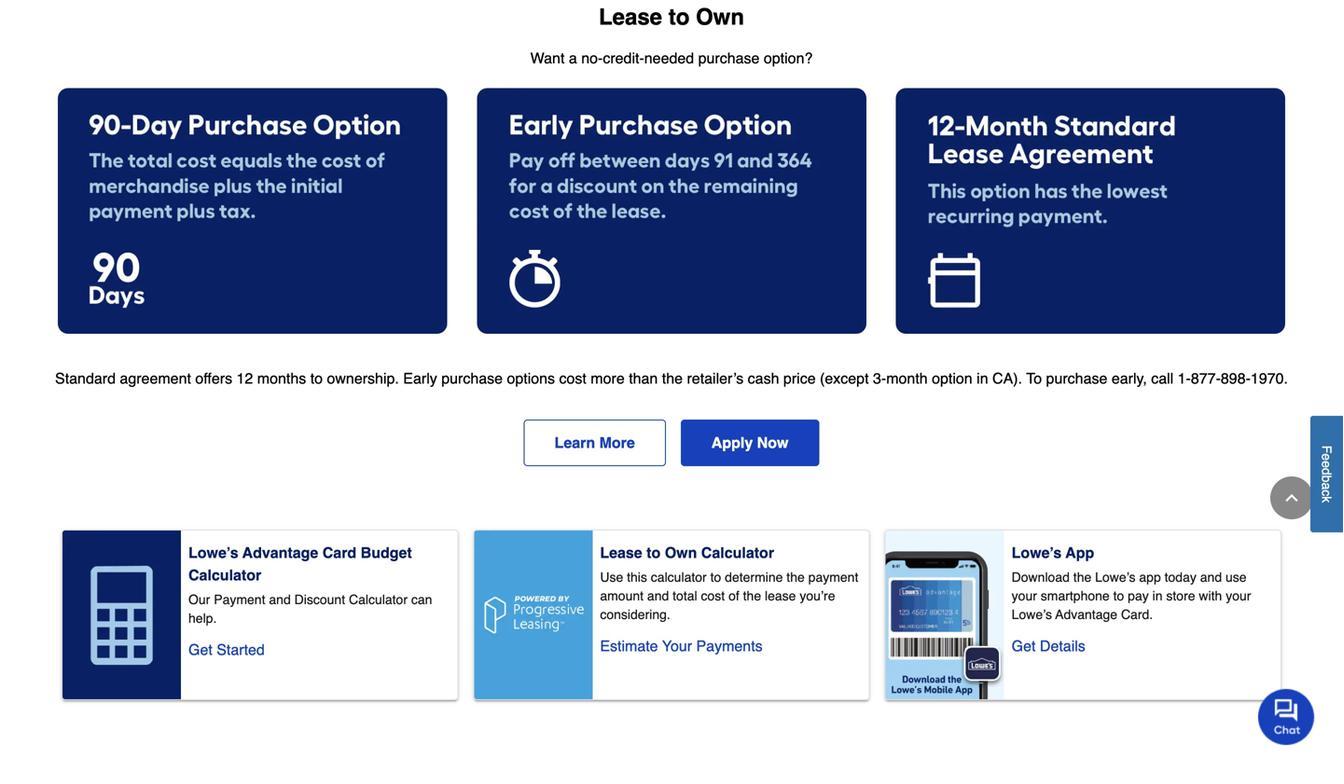 Task type: vqa. For each thing, say whether or not it's contained in the screenshot.
and to the right
yes



Task type: locate. For each thing, give the bounding box(es) containing it.
1 vertical spatial a
[[1320, 483, 1335, 490]]

0 horizontal spatial calculator
[[189, 567, 262, 584]]

1 horizontal spatial purchase
[[699, 50, 760, 67]]

calculator up payment
[[189, 567, 262, 584]]

determine
[[725, 570, 783, 585]]

purchase right 'early'
[[442, 370, 503, 387]]

(except
[[820, 370, 869, 387]]

a up k
[[1320, 483, 1335, 490]]

in
[[977, 370, 989, 387], [1153, 589, 1163, 604]]

purchase right to
[[1047, 370, 1108, 387]]

898-
[[1222, 370, 1251, 387]]

to
[[669, 4, 690, 30], [310, 370, 323, 387], [647, 544, 661, 562], [711, 570, 722, 585], [1114, 589, 1125, 604]]

purchase left option?
[[699, 50, 760, 67]]

estimate your payments
[[600, 638, 763, 655]]

purchase
[[699, 50, 760, 67], [442, 370, 503, 387], [1047, 370, 1108, 387]]

to up 'want a no-credit-needed purchase option?'
[[669, 4, 690, 30]]

0 horizontal spatial get
[[189, 642, 213, 659]]

want a no-credit-needed purchase option?
[[531, 50, 813, 67]]

to right calculator
[[711, 570, 722, 585]]

0 vertical spatial advantage
[[242, 544, 319, 562]]

standard
[[55, 370, 116, 387]]

1 horizontal spatial get
[[1012, 638, 1036, 655]]

needed
[[645, 50, 695, 67]]

1970.
[[1251, 370, 1289, 387]]

the up smartphone at the bottom right
[[1074, 570, 1092, 585]]

your down download
[[1012, 589, 1038, 604]]

own inside lease to own calculator use this calculator to determine the payment amount and total cost of the lease you're considering.
[[665, 544, 698, 562]]

cost left 'more'
[[560, 370, 587, 387]]

more
[[600, 434, 635, 452]]

1 horizontal spatial calculator
[[349, 593, 408, 607]]

use
[[1226, 570, 1247, 585]]

to up this
[[647, 544, 661, 562]]

1-
[[1178, 370, 1192, 387]]

smartphone
[[1041, 589, 1110, 604]]

in left ca). on the right
[[977, 370, 989, 387]]

apply
[[712, 434, 753, 452]]

apply now
[[712, 434, 789, 452]]

calculator
[[702, 544, 775, 562], [189, 567, 262, 584], [349, 593, 408, 607]]

advantage
[[242, 544, 319, 562], [1056, 607, 1118, 622]]

cost
[[560, 370, 587, 387], [701, 589, 725, 604]]

0 vertical spatial a
[[569, 50, 577, 67]]

e up the d
[[1320, 454, 1335, 461]]

today
[[1165, 570, 1197, 585]]

get left details
[[1012, 638, 1036, 655]]

2 horizontal spatial and
[[1201, 570, 1223, 585]]

retailer's
[[687, 370, 744, 387]]

lowe's app download the lowe's app today and use your smartphone to pay in store with your lowe's advantage card.
[[1012, 544, 1252, 622]]

lease inside lease to own calculator use this calculator to determine the payment amount and total cost of the lease you're considering.
[[600, 544, 643, 562]]

90-day purchase option. the total cost equals the cost of merchandise plus initial payment plus tax. image
[[58, 88, 447, 334]]

12-month standard lease agreement. this option has the lowest recurring payment. image
[[897, 88, 1286, 334]]

advantage down smartphone at the bottom right
[[1056, 607, 1118, 622]]

payment
[[809, 570, 859, 585]]

now
[[758, 434, 789, 452]]

0 vertical spatial lease
[[599, 4, 663, 30]]

and up with
[[1201, 570, 1223, 585]]

advantage left card
[[242, 544, 319, 562]]

lowe's
[[189, 544, 239, 562], [1012, 544, 1062, 562], [1096, 570, 1136, 585], [1012, 607, 1053, 622]]

and inside 'lowe's app download the lowe's app today and use your smartphone to pay in store with your lowe's advantage card.'
[[1201, 570, 1223, 585]]

own for lease to own
[[696, 4, 745, 30]]

the inside 'lowe's app download the lowe's app today and use your smartphone to pay in store with your lowe's advantage card.'
[[1074, 570, 1092, 585]]

to left pay
[[1114, 589, 1125, 604]]

and left total
[[648, 589, 669, 604]]

lease to own
[[599, 4, 745, 30]]

0 vertical spatial calculator
[[702, 544, 775, 562]]

1 horizontal spatial and
[[648, 589, 669, 604]]

early purchase option. pay off between days 91 and 364 for discount on remaining cost of the lease. image
[[477, 88, 867, 334]]

early
[[403, 370, 437, 387]]

offers
[[195, 370, 232, 387]]

your
[[1012, 589, 1038, 604], [1227, 589, 1252, 604]]

advantage inside lowe's advantage card budget calculator our payment and discount calculator can help.
[[242, 544, 319, 562]]

learn more
[[555, 434, 635, 452]]

you're
[[800, 589, 836, 604]]

1 your from the left
[[1012, 589, 1038, 604]]

to right months
[[310, 370, 323, 387]]

in right pay
[[1153, 589, 1163, 604]]

1 horizontal spatial cost
[[701, 589, 725, 604]]

0 vertical spatial own
[[696, 4, 745, 30]]

your
[[663, 638, 693, 655]]

considering.
[[600, 607, 671, 622]]

get down help.
[[189, 642, 213, 659]]

1 horizontal spatial your
[[1227, 589, 1252, 604]]

options
[[507, 370, 555, 387]]

and left discount
[[269, 593, 291, 607]]

0 vertical spatial in
[[977, 370, 989, 387]]

1 vertical spatial calculator
[[189, 567, 262, 584]]

card
[[323, 544, 357, 562]]

months
[[257, 370, 306, 387]]

e
[[1320, 454, 1335, 461], [1320, 461, 1335, 468]]

apply now link
[[681, 420, 820, 467]]

lease
[[599, 4, 663, 30], [600, 544, 643, 562]]

and
[[1201, 570, 1223, 585], [648, 589, 669, 604], [269, 593, 291, 607]]

powered by progressive leasing logo. image
[[474, 531, 593, 700]]

cash
[[748, 370, 780, 387]]

2 vertical spatial calculator
[[349, 593, 408, 607]]

1 vertical spatial own
[[665, 544, 698, 562]]

discount
[[295, 593, 345, 607]]

a left no-
[[569, 50, 577, 67]]

own up calculator
[[665, 544, 698, 562]]

with
[[1200, 589, 1223, 604]]

own up 'want a no-credit-needed purchase option?'
[[696, 4, 745, 30]]

own
[[696, 4, 745, 30], [665, 544, 698, 562]]

calculator up determine
[[702, 544, 775, 562]]

no-
[[582, 50, 603, 67]]

0 horizontal spatial your
[[1012, 589, 1038, 604]]

0 horizontal spatial and
[[269, 593, 291, 607]]

help.
[[189, 611, 217, 626]]

cost left the of on the right bottom of page
[[701, 589, 725, 604]]

the up lease
[[787, 570, 805, 585]]

k
[[1320, 497, 1335, 503]]

lease up use
[[600, 544, 643, 562]]

0 horizontal spatial advantage
[[242, 544, 319, 562]]

1 horizontal spatial a
[[1320, 483, 1335, 490]]

0 horizontal spatial in
[[977, 370, 989, 387]]

call
[[1152, 370, 1174, 387]]

1 horizontal spatial in
[[1153, 589, 1163, 604]]

e up b
[[1320, 461, 1335, 468]]

1 horizontal spatial advantage
[[1056, 607, 1118, 622]]

the
[[662, 370, 683, 387], [787, 570, 805, 585], [1074, 570, 1092, 585], [744, 589, 762, 604]]

c
[[1320, 490, 1335, 497]]

your down use
[[1227, 589, 1252, 604]]

chevron up image
[[1283, 489, 1302, 508]]

price
[[784, 370, 816, 387]]

lowe's up get details
[[1012, 607, 1053, 622]]

in inside 'lowe's app download the lowe's app today and use your smartphone to pay in store with your lowe's advantage card.'
[[1153, 589, 1163, 604]]

a smartphone displaying a preview of the lowe's mobile app. image
[[886, 531, 1005, 700]]

lowe's up our
[[189, 544, 239, 562]]

this
[[627, 570, 648, 585]]

and inside lowe's advantage card budget calculator our payment and discount calculator can help.
[[269, 593, 291, 607]]

1 vertical spatial in
[[1153, 589, 1163, 604]]

0 horizontal spatial cost
[[560, 370, 587, 387]]

877-
[[1192, 370, 1222, 387]]

calculator inside lease to own calculator use this calculator to determine the payment amount and total cost of the lease you're considering.
[[702, 544, 775, 562]]

1 vertical spatial lease
[[600, 544, 643, 562]]

get
[[1012, 638, 1036, 655], [189, 642, 213, 659]]

ownership.
[[327, 370, 399, 387]]

2 horizontal spatial calculator
[[702, 544, 775, 562]]

lease to own calculator use this calculator to determine the payment amount and total cost of the lease you're considering.
[[600, 544, 859, 622]]

a
[[569, 50, 577, 67], [1320, 483, 1335, 490]]

1 vertical spatial advantage
[[1056, 607, 1118, 622]]

calculator left can
[[349, 593, 408, 607]]

lease up credit-
[[599, 4, 663, 30]]

2 horizontal spatial purchase
[[1047, 370, 1108, 387]]

1 vertical spatial cost
[[701, 589, 725, 604]]

card.
[[1122, 607, 1154, 622]]

lease
[[765, 589, 797, 604]]



Task type: describe. For each thing, give the bounding box(es) containing it.
total
[[673, 589, 698, 604]]

2 e from the top
[[1320, 461, 1335, 468]]

more
[[591, 370, 625, 387]]

early,
[[1112, 370, 1148, 387]]

f
[[1320, 446, 1335, 454]]

lease for lease to own
[[599, 4, 663, 30]]

get details
[[1012, 638, 1086, 655]]

ca).
[[993, 370, 1023, 387]]

to inside 'lowe's app download the lowe's app today and use your smartphone to pay in store with your lowe's advantage card.'
[[1114, 589, 1125, 604]]

get started
[[189, 642, 265, 659]]

lowe's advantage card budget calculator our payment and discount calculator can help.
[[189, 544, 433, 626]]

amount
[[600, 589, 644, 604]]

payment
[[214, 593, 266, 607]]

b
[[1320, 476, 1335, 483]]

0 horizontal spatial purchase
[[442, 370, 503, 387]]

than
[[629, 370, 658, 387]]

app
[[1140, 570, 1162, 585]]

started
[[217, 642, 265, 659]]

payments
[[697, 638, 763, 655]]

option
[[932, 370, 973, 387]]

our
[[189, 593, 210, 607]]

agreement
[[120, 370, 191, 387]]

lowe's up download
[[1012, 544, 1062, 562]]

lowe's up pay
[[1096, 570, 1136, 585]]

chat invite button image
[[1259, 689, 1316, 746]]

a inside button
[[1320, 483, 1335, 490]]

credit-
[[603, 50, 645, 67]]

want
[[531, 50, 565, 67]]

estimate
[[600, 638, 659, 655]]

12
[[237, 370, 253, 387]]

learn
[[555, 434, 596, 452]]

app
[[1066, 544, 1095, 562]]

option?
[[764, 50, 813, 67]]

details
[[1041, 638, 1086, 655]]

to
[[1027, 370, 1043, 387]]

0 vertical spatial cost
[[560, 370, 587, 387]]

store
[[1167, 589, 1196, 604]]

the right than
[[662, 370, 683, 387]]

f e e d b a c k button
[[1311, 416, 1344, 533]]

0 horizontal spatial a
[[569, 50, 577, 67]]

get for get started
[[189, 642, 213, 659]]

advantage inside 'lowe's app download the lowe's app today and use your smartphone to pay in store with your lowe's advantage card.'
[[1056, 607, 1118, 622]]

f e e d b a c k
[[1320, 446, 1335, 503]]

the right the of on the right bottom of page
[[744, 589, 762, 604]]

lease for lease to own calculator use this calculator to determine the payment amount and total cost of the lease you're considering.
[[600, 544, 643, 562]]

pay
[[1129, 589, 1150, 604]]

month
[[887, 370, 928, 387]]

budget
[[361, 544, 412, 562]]

1 e from the top
[[1320, 454, 1335, 461]]

of
[[729, 589, 740, 604]]

standard agreement offers 12 months to ownership. early purchase options cost more than the retailer's cash price (except 3-month option in ca). to purchase early, call 1-877-898-1970.
[[55, 370, 1289, 387]]

and inside lease to own calculator use this calculator to determine the payment amount and total cost of the lease you're considering.
[[648, 589, 669, 604]]

lowe's advantage card budget calculator. our payment and discount calculator can help. get started. image
[[63, 531, 181, 700]]

cost inside lease to own calculator use this calculator to determine the payment amount and total cost of the lease you're considering.
[[701, 589, 725, 604]]

use
[[600, 570, 624, 585]]

scroll to top element
[[1271, 477, 1314, 520]]

3-
[[874, 370, 887, 387]]

calculator
[[651, 570, 707, 585]]

own for lease to own calculator use this calculator to determine the payment amount and total cost of the lease you're considering.
[[665, 544, 698, 562]]

download
[[1012, 570, 1070, 585]]

and for lowe's advantage card budget calculator
[[269, 593, 291, 607]]

lowe's inside lowe's advantage card budget calculator our payment and discount calculator can help.
[[189, 544, 239, 562]]

d
[[1320, 468, 1335, 476]]

and for lowe's app
[[1201, 570, 1223, 585]]

can
[[411, 593, 433, 607]]

2 your from the left
[[1227, 589, 1252, 604]]

learn more link
[[524, 420, 666, 467]]

get for get details
[[1012, 638, 1036, 655]]



